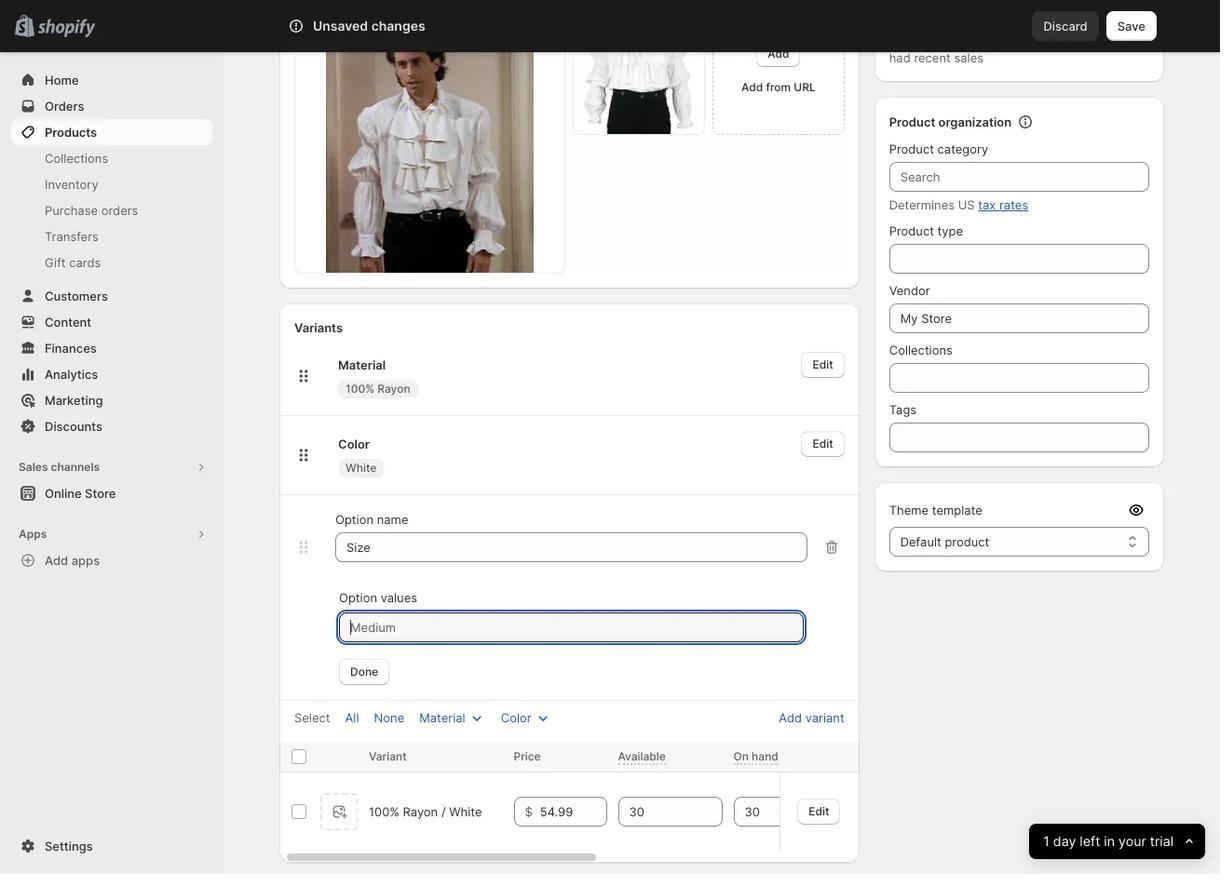 Task type: describe. For each thing, give the bounding box(es) containing it.
rayon for 100% rayon
[[378, 382, 411, 396]]

inventory
[[45, 177, 98, 192]]

save
[[1118, 19, 1146, 34]]

0 horizontal spatial white
[[346, 462, 377, 476]]

sales
[[955, 50, 984, 65]]

purchase orders link
[[11, 198, 212, 224]]

when
[[1003, 32, 1034, 47]]

content
[[45, 315, 91, 330]]

online store button
[[0, 481, 224, 507]]

gift cards link
[[11, 250, 212, 276]]

Medium text field
[[339, 613, 804, 643]]

100% for 100% rayon
[[346, 382, 375, 396]]

add for add
[[768, 46, 790, 60]]

organization
[[939, 115, 1012, 130]]

discounts link
[[11, 414, 212, 440]]

0 vertical spatial collections
[[45, 151, 108, 166]]

insights
[[890, 32, 934, 47]]

us
[[959, 198, 975, 212]]

left
[[1080, 834, 1101, 850]]

Collections text field
[[890, 363, 1150, 393]]

apps
[[71, 554, 100, 568]]

marketing
[[45, 393, 103, 408]]

product organization
[[890, 115, 1012, 130]]

sales channels button
[[11, 455, 212, 481]]

Tags text field
[[890, 423, 1150, 453]]

has
[[1108, 32, 1128, 47]]

edit button for color
[[802, 432, 845, 458]]

vendor
[[890, 283, 931, 298]]

tax
[[979, 198, 996, 212]]

name
[[377, 513, 409, 528]]

done button
[[339, 660, 390, 686]]

100% for 100% rayon / white
[[369, 805, 400, 820]]

channels
[[51, 460, 100, 474]]

customers link
[[11, 283, 212, 309]]

$
[[525, 805, 533, 820]]

online store link
[[11, 481, 212, 507]]

color button
[[490, 706, 563, 732]]

rayon for 100% rayon / white
[[403, 805, 438, 820]]

add for add variant
[[779, 711, 802, 726]]

Vendor text field
[[890, 304, 1150, 334]]

template
[[933, 503, 983, 518]]

determines us tax rates
[[890, 198, 1029, 212]]

unsaved
[[313, 18, 368, 34]]

price
[[514, 750, 541, 764]]

color inside dropdown button
[[501, 711, 532, 726]]

your
[[1119, 834, 1147, 850]]

option name
[[335, 513, 409, 528]]

search
[[371, 19, 411, 34]]

will
[[938, 32, 956, 47]]

none
[[374, 711, 405, 726]]

search button
[[340, 11, 881, 41]]

Product type text field
[[890, 244, 1150, 274]]

from
[[766, 80, 791, 94]]

default product
[[901, 535, 990, 550]]

orders link
[[11, 93, 212, 119]]

recent
[[915, 50, 951, 65]]

1 day left in your trial
[[1044, 834, 1174, 850]]

material button
[[408, 706, 497, 732]]

discounts
[[45, 419, 102, 434]]

1 vertical spatial product
[[945, 535, 990, 550]]

gift
[[45, 255, 66, 270]]

trial
[[1150, 834, 1174, 850]]

product category
[[890, 142, 989, 157]]

sales
[[19, 460, 48, 474]]

edit button
[[798, 799, 841, 825]]

option values
[[339, 591, 417, 606]]

had
[[890, 50, 911, 65]]

/
[[442, 805, 446, 820]]

product for product type
[[890, 224, 935, 239]]

finances
[[45, 341, 97, 356]]

edit for color
[[813, 437, 834, 451]]

discard button
[[1033, 11, 1099, 41]]

edit inside button
[[809, 805, 830, 819]]

Product category text field
[[890, 162, 1150, 192]]

purchase
[[45, 203, 98, 218]]

changes
[[371, 18, 426, 34]]

hand
[[752, 750, 779, 764]]

url
[[794, 80, 816, 94]]

edit for material
[[813, 358, 834, 372]]

sales channels
[[19, 460, 100, 474]]

options element
[[369, 805, 482, 820]]

edit button for material
[[802, 353, 845, 379]]

0 horizontal spatial material
[[338, 358, 386, 373]]

finances link
[[11, 335, 212, 362]]

tax rates link
[[979, 198, 1029, 212]]

all button
[[334, 706, 370, 732]]

1 vertical spatial white
[[449, 805, 482, 820]]

settings
[[45, 840, 93, 854]]

unsaved changes
[[313, 18, 426, 34]]

discard
[[1044, 19, 1088, 34]]

orders
[[45, 99, 84, 114]]

in
[[1104, 834, 1115, 850]]



Task type: vqa. For each thing, say whether or not it's contained in the screenshot.
Color
yes



Task type: locate. For each thing, give the bounding box(es) containing it.
product for product category
[[890, 142, 935, 157]]

option left name
[[335, 513, 374, 528]]

purchase orders
[[45, 203, 138, 218]]

white up the option name
[[346, 462, 377, 476]]

1 day left in your trial button
[[1029, 825, 1206, 860]]

type
[[938, 224, 964, 239]]

color up 'price'
[[501, 711, 532, 726]]

gift cards
[[45, 255, 101, 270]]

none button
[[363, 706, 416, 732]]

0 vertical spatial 100%
[[346, 382, 375, 396]]

add for add apps
[[45, 554, 68, 568]]

collections down the vendor
[[890, 343, 953, 358]]

theme
[[890, 503, 929, 518]]

add button
[[757, 41, 801, 67]]

1 horizontal spatial color
[[501, 711, 532, 726]]

0 vertical spatial material
[[338, 358, 386, 373]]

default
[[901, 535, 942, 550]]

Style text field
[[335, 533, 808, 563]]

orders
[[101, 203, 138, 218]]

0 vertical spatial edit button
[[802, 353, 845, 379]]

collections link
[[11, 145, 212, 171]]

option
[[335, 513, 374, 528], [339, 591, 377, 606]]

product up product category at right top
[[890, 115, 936, 130]]

category
[[938, 142, 989, 157]]

1 vertical spatial edit button
[[802, 432, 845, 458]]

marketing link
[[11, 388, 212, 414]]

2 vertical spatial product
[[890, 224, 935, 239]]

0 vertical spatial option
[[335, 513, 374, 528]]

product right the
[[1060, 32, 1105, 47]]

settings link
[[11, 834, 212, 860]]

0 horizontal spatial product
[[945, 535, 990, 550]]

1 vertical spatial product
[[890, 142, 935, 157]]

material inside dropdown button
[[420, 711, 466, 726]]

1 edit button from the top
[[802, 353, 845, 379]]

white right "/"
[[449, 805, 482, 820]]

add
[[768, 46, 790, 60], [742, 80, 763, 94], [45, 554, 68, 568], [779, 711, 802, 726]]

1 vertical spatial rayon
[[403, 805, 438, 820]]

0 vertical spatial edit
[[813, 358, 834, 372]]

product inside insights will display when the product has had recent sales
[[1060, 32, 1105, 47]]

1 horizontal spatial collections
[[890, 343, 953, 358]]

done
[[350, 666, 378, 680]]

online
[[45, 486, 82, 501]]

add for add from url
[[742, 80, 763, 94]]

100% rayon
[[346, 382, 411, 396]]

variant
[[369, 750, 407, 764]]

apps
[[19, 527, 47, 541]]

0 vertical spatial white
[[346, 462, 377, 476]]

transfers link
[[11, 224, 212, 250]]

$ text field
[[540, 798, 607, 828]]

collections
[[45, 151, 108, 166], [890, 343, 953, 358]]

add apps button
[[11, 548, 212, 574]]

None number field
[[618, 798, 695, 828], [734, 798, 810, 828], [618, 798, 695, 828], [734, 798, 810, 828]]

add variant button
[[768, 703, 856, 735]]

add variant
[[779, 711, 845, 726]]

transfers
[[45, 229, 99, 244]]

1 vertical spatial edit
[[813, 437, 834, 451]]

color down 100% rayon
[[338, 437, 370, 452]]

home
[[45, 73, 79, 88]]

products
[[45, 125, 97, 140]]

1 horizontal spatial product
[[1060, 32, 1105, 47]]

product
[[1060, 32, 1105, 47], [945, 535, 990, 550]]

variant
[[806, 711, 845, 726]]

inventory link
[[11, 171, 212, 198]]

product down product organization
[[890, 142, 935, 157]]

product down template
[[945, 535, 990, 550]]

material right none button
[[420, 711, 466, 726]]

product for product organization
[[890, 115, 936, 130]]

0 horizontal spatial color
[[338, 437, 370, 452]]

add left from
[[742, 80, 763, 94]]

2 product from the top
[[890, 142, 935, 157]]

1 vertical spatial 100%
[[369, 805, 400, 820]]

determines
[[890, 198, 955, 212]]

on hand
[[734, 750, 779, 764]]

rates
[[1000, 198, 1029, 212]]

option for option name
[[335, 513, 374, 528]]

0 vertical spatial rayon
[[378, 382, 411, 396]]

add left variant
[[779, 711, 802, 726]]

product type
[[890, 224, 964, 239]]

the
[[1038, 32, 1057, 47]]

collections up inventory
[[45, 151, 108, 166]]

available
[[618, 750, 666, 764]]

add left apps
[[45, 554, 68, 568]]

add apps
[[45, 554, 100, 568]]

on
[[734, 750, 749, 764]]

tags
[[890, 403, 917, 417]]

100%
[[346, 382, 375, 396], [369, 805, 400, 820]]

0 vertical spatial color
[[338, 437, 370, 452]]

add from url button
[[742, 80, 816, 94]]

customers
[[45, 289, 108, 304]]

shopify image
[[37, 19, 95, 38]]

1 vertical spatial option
[[339, 591, 377, 606]]

material
[[338, 358, 386, 373], [420, 711, 466, 726]]

add up add from url button
[[768, 46, 790, 60]]

theme template
[[890, 503, 983, 518]]

1 product from the top
[[890, 115, 936, 130]]

online store
[[45, 486, 116, 501]]

color
[[338, 437, 370, 452], [501, 711, 532, 726]]

values
[[381, 591, 417, 606]]

analytics link
[[11, 362, 212, 388]]

1
[[1044, 834, 1050, 850]]

apps button
[[11, 522, 212, 548]]

1 vertical spatial material
[[420, 711, 466, 726]]

2 vertical spatial edit
[[809, 805, 830, 819]]

store
[[85, 486, 116, 501]]

home link
[[11, 67, 212, 93]]

option for option values
[[339, 591, 377, 606]]

3 product from the top
[[890, 224, 935, 239]]

save button
[[1107, 11, 1157, 41]]

add from url
[[742, 80, 816, 94]]

products link
[[11, 119, 212, 145]]

product down determines
[[890, 224, 935, 239]]

1 horizontal spatial material
[[420, 711, 466, 726]]

0 horizontal spatial collections
[[45, 151, 108, 166]]

select
[[294, 711, 330, 726]]

1 vertical spatial color
[[501, 711, 532, 726]]

insights will display when the product has had recent sales
[[890, 32, 1128, 65]]

1 vertical spatial collections
[[890, 343, 953, 358]]

material up 100% rayon
[[338, 358, 386, 373]]

1 horizontal spatial white
[[449, 805, 482, 820]]

0 vertical spatial product
[[1060, 32, 1105, 47]]

0 vertical spatial product
[[890, 115, 936, 130]]

2 edit button from the top
[[802, 432, 845, 458]]

content link
[[11, 309, 212, 335]]

product
[[890, 115, 936, 130], [890, 142, 935, 157], [890, 224, 935, 239]]

option left the values
[[339, 591, 377, 606]]

display
[[960, 32, 1000, 47]]



